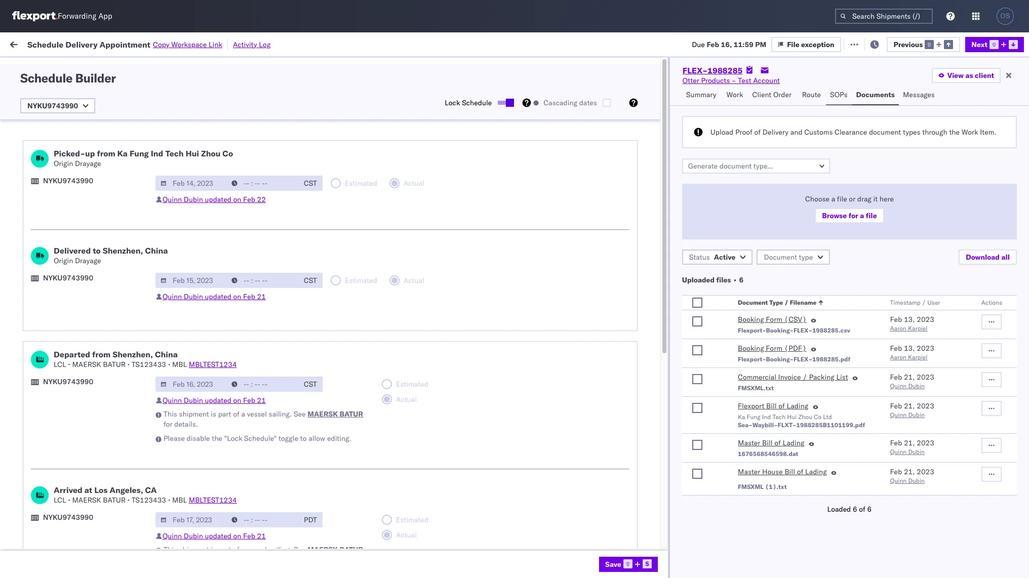 Task type: describe. For each thing, give the bounding box(es) containing it.
1 digital from the top
[[644, 132, 665, 142]]

1 horizontal spatial file
[[856, 39, 868, 48]]

loaded 6 of 6
[[827, 505, 872, 514]]

on for delivered to shenzhen, china
[[233, 292, 241, 301]]

os button
[[994, 5, 1017, 28]]

quinn dubin updated on feb 22 button
[[163, 195, 266, 204]]

7 resize handle column header from the left
[[618, 79, 630, 578]]

documents button
[[852, 86, 899, 105]]

1 -- from the top
[[788, 355, 797, 364]]

205 on track
[[233, 39, 275, 48]]

3 11:59 pm pst, mar 2, 2023 from the top
[[170, 422, 262, 431]]

1 b.v from the top
[[619, 467, 630, 476]]

ts123433 inside departed from shenzhen, china lcl • maersk batur • ts123433 • mbl mbltest1234
[[132, 360, 166, 369]]

vietnam for 12:00 pm pst, feb 20, 2023
[[392, 177, 418, 186]]

2, for schedule pickup from los angeles, ca link for 5th schedule pickup from los angeles, ca button
[[236, 400, 243, 409]]

drayage inside delivered to shenzhen, china origin drayage
[[75, 256, 101, 265]]

10 ocean from the top
[[323, 534, 344, 543]]

loaded
[[827, 505, 851, 514]]

fmsxml
[[738, 483, 764, 491]]

summary button
[[682, 86, 723, 105]]

snoozed
[[212, 63, 235, 70]]

1 2001714 from the top
[[673, 132, 704, 142]]

import
[[86, 39, 109, 48]]

this shipment is part of a vessel sailing. see maersk batur
[[164, 546, 363, 555]]

4 ocean fcl from the top
[[323, 422, 358, 431]]

4 fcl from the top
[[346, 422, 358, 431]]

schedule delivery appointment link for 11:59 pm pst, mar 2, 2023
[[23, 443, 125, 454]]

0 horizontal spatial file
[[787, 40, 800, 49]]

status for status : ready for work, blocked, in progress
[[56, 63, 73, 70]]

zhou inside picked-up from ka fung ind tech hui zhou co origin drayage
[[201, 148, 221, 159]]

4 resize handle column header from the left
[[374, 79, 387, 578]]

ltd
[[823, 413, 832, 421]]

editing.
[[327, 434, 352, 443]]

1 honeywell from the left
[[460, 222, 494, 231]]

2 schedule pickup from los angeles, ca button from the top
[[23, 198, 148, 209]]

flexport-booking-flex-1988285.csv
[[738, 327, 850, 334]]

2 flex-2001714 from the top
[[651, 155, 704, 164]]

los for schedule pickup from los angeles, ca link related to 5th schedule pickup from los angeles, ca button from the bottom of the page
[[95, 199, 107, 208]]

mbltest1234 inside departed from shenzhen, china lcl • maersk batur • ts123433 • mbl mbltest1234
[[189, 360, 237, 369]]

client
[[752, 90, 772, 99]]

otter products, llc
[[529, 110, 593, 119]]

1 12:30 pm pst, feb 17, 2023 from the top
[[170, 132, 266, 142]]

on for departed from shenzhen, china
[[233, 396, 241, 405]]

lading inside master house bill of lading link
[[805, 468, 827, 477]]

blocked,
[[125, 63, 150, 70]]

4 bicu1234565, from the top
[[719, 444, 769, 453]]

pickup inside the schedule pickup from los angeles international airport
[[55, 127, 77, 136]]

1919147
[[673, 355, 704, 364]]

10 resize handle column header from the left
[[903, 79, 915, 578]]

client order button
[[748, 86, 798, 105]]

booking form (csv) link
[[738, 315, 807, 327]]

next button
[[966, 37, 1024, 52]]

3 schedule delivery appointment link from the top
[[23, 421, 125, 431]]

schedule pickup from los angeles, ca for schedule pickup from los angeles, ca link associated with 1st schedule pickup from los angeles, ca button from the bottom of the page
[[23, 511, 148, 520]]

24,
[[232, 288, 243, 298]]

updated for delivered to shenzhen, china
[[205, 292, 231, 301]]

3 schedule pickup from los angeles, ca button from the top
[[23, 243, 148, 254]]

air for 9:00 am pst, feb 25, 2023
[[323, 333, 332, 342]]

kong
[[411, 467, 427, 476]]

from inside the schedule pickup from los angeles international airport
[[79, 127, 94, 136]]

schedule"
[[244, 434, 277, 443]]

filename
[[790, 299, 817, 306]]

schedule pickup from los angeles international airport
[[23, 127, 134, 146]]

2 integration test account - western digital from the top
[[529, 155, 665, 164]]

017482927423 for 12:00 pm pst, feb 20, 2023
[[788, 177, 841, 186]]

link
[[209, 40, 222, 49]]

log
[[259, 40, 271, 49]]

4 schedule pickup from los angeles, ca link from the top
[[23, 354, 148, 364]]

mbl/mawb
[[788, 83, 823, 90]]

0 horizontal spatial products
[[479, 110, 508, 119]]

status active
[[689, 253, 736, 262]]

3 flex-2060357 from the top
[[651, 556, 704, 565]]

0 vertical spatial actions
[[990, 83, 1011, 90]]

filtered
[[10, 62, 35, 71]]

master house bill of lading
[[738, 468, 827, 477]]

flex-2060357 for schedule pickup from los angeles, ca
[[651, 511, 704, 520]]

1977428 for 9:30 am pst, feb 24, 2023
[[673, 288, 704, 298]]

1 vertical spatial flex-1988285
[[651, 110, 704, 119]]

previous button
[[887, 37, 961, 52]]

(0)
[[165, 39, 178, 48]]

appointment for 11:59 pm pst, mar 2, 2023
[[83, 444, 125, 453]]

here
[[880, 195, 894, 204]]

schedule pickup from amsterdam airport schiphol, haarlemmermeer, netherlands
[[23, 483, 138, 513]]

2 digital from the top
[[644, 155, 665, 164]]

11 resize handle column header from the left
[[972, 79, 984, 578]]

bill for flexport
[[766, 402, 777, 411]]

otter inside "link"
[[683, 76, 699, 85]]

this shipment is part of a vessel sailing. see maersk batur for details.
[[164, 410, 363, 429]]

demu1232567 up ka fung ind tech hui zhou co ltd
[[771, 400, 823, 409]]

6 schedule pickup from los angeles, ca button from the top
[[23, 510, 148, 521]]

nyku9743990 inside button
[[27, 101, 78, 110]]

12 resize handle column header from the left
[[1003, 79, 1016, 578]]

a inside button
[[860, 211, 864, 220]]

1 ocean lcl from the top
[[323, 110, 358, 119]]

1 karl from the top
[[529, 467, 542, 476]]

appointment for 7:30 pm pst, feb 21, 2023
[[83, 221, 125, 230]]

schedule delivery appointment link for 11:59 pm pst, mar 3, 2023
[[23, 533, 125, 543]]

los for schedule pickup from los angeles, ca link related to sixth schedule pickup from los angeles, ca button from the bottom of the page
[[95, 110, 107, 119]]

flex-1977428 for 9:30 am pst, feb 24, 2023
[[651, 288, 704, 298]]

1 horizontal spatial hui
[[787, 413, 797, 421]]

2 mawb1234 from the top
[[788, 155, 828, 164]]

(1).txt
[[765, 483, 787, 491]]

3 2060357 from the top
[[673, 556, 704, 565]]

cst for co
[[304, 179, 317, 188]]

1 integration test account - western digital from the top
[[529, 132, 665, 142]]

upload proof of delivery button
[[23, 332, 101, 343]]

fung inside picked-up from ka fung ind tech hui zhou co origin drayage
[[130, 148, 149, 159]]

6 ocean from the top
[[323, 400, 344, 409]]

booking form (csv)
[[738, 315, 807, 324]]

angeles, inside arrived at los angeles, ca lcl • maersk batur • ts123433 • mbl mbltest1234
[[110, 485, 143, 495]]

mbl/mawb numbers button
[[783, 81, 905, 91]]

2 western from the top
[[616, 155, 643, 164]]

1 honeywell - test account from the left
[[460, 222, 544, 231]]

shipment for this shipment is part of a vessel sailing. see maersk batur
[[179, 546, 209, 555]]

1 karl lagerfeld international b.v c/o bleckmann from the top
[[529, 467, 682, 476]]

delivered to shenzhen, china origin drayage
[[54, 246, 168, 265]]

by:
[[37, 62, 46, 71]]

pst, for 'upload proof of delivery' link
[[200, 333, 216, 342]]

flexport bill of lading link
[[738, 401, 809, 413]]

type
[[799, 253, 813, 262]]

next
[[972, 40, 988, 49]]

ready
[[78, 63, 96, 70]]

airport inside the schedule pickup from los angeles international airport
[[66, 137, 89, 146]]

∙
[[733, 276, 738, 285]]

07492792403 for schedule delivery appointment
[[788, 467, 836, 476]]

shipment for this shipment is part of a vessel sailing. see maersk batur for details.
[[179, 410, 209, 419]]

-- : -- -- text field for picked-up from ka fung ind tech hui zhou co
[[226, 176, 298, 191]]

picked-
[[54, 148, 85, 159]]

ts123433 inside arrived at los angeles, ca lcl • maersk batur • ts123433 • mbl mbltest1234
[[132, 496, 166, 505]]

Generate document type... text field
[[682, 159, 830, 174]]

4 bicu1234565, demu1232567 from the top
[[719, 444, 823, 453]]

form for (csv)
[[766, 315, 783, 324]]

team
[[954, 444, 970, 454]]

schedule for schedule delivery appointment link for 11:59 pm pst, mar 2, 2023
[[23, 444, 53, 453]]

booking form (pdf) link
[[738, 343, 807, 356]]

1 bicu1234565, demu1232567 from the top
[[719, 377, 823, 386]]

wi
[[945, 444, 952, 454]]

demu1232567 down maeu1234567
[[719, 311, 771, 320]]

3 bicu1234565, demu1232567 from the top
[[719, 422, 823, 431]]

schedule delivery appointment button for 11:59 pm pst, mar 3, 2023
[[23, 533, 125, 544]]

3 2, from the top
[[236, 422, 243, 431]]

pst, for confirm pickup from los angeles, ca link related to 9:30 am pst, feb 24, 2023
[[200, 288, 216, 298]]

air for 12:30 pm pst, feb 17, 2023
[[323, 132, 332, 142]]

maersk batur link for arrived at los angeles, ca
[[308, 545, 363, 555]]

master house bill of lading link
[[738, 467, 827, 479]]

pst, for schedule pickup from los angeles, ca link associated with 1st schedule pickup from los angeles, ca button from the bottom of the page
[[204, 511, 220, 520]]

1 horizontal spatial fung
[[747, 413, 761, 421]]

schedule delivery appointment for 7:30 pm pst, feb 21, 2023
[[23, 221, 125, 230]]

3 flex-1911466 from the top
[[651, 422, 704, 431]]

nyku9743990 down work button
[[719, 110, 769, 119]]

0 horizontal spatial otter
[[460, 110, 477, 119]]

1 flex-2097290 from the top
[[651, 467, 704, 476]]

schedule for schedule pickup from los angeles, ca link for 5th schedule pickup from los angeles, ca button
[[23, 399, 53, 409]]

1 confirm from the top
[[23, 87, 49, 96]]

1 lagerfeld from the top
[[544, 467, 574, 476]]

2 cst from the top
[[304, 276, 317, 285]]

upload proof of delivery
[[23, 333, 101, 342]]

delivery inside 'button'
[[51, 310, 77, 319]]

017482927423 for 9:00 am pst, feb 25, 2023
[[788, 333, 841, 342]]

2 b.v from the top
[[619, 489, 630, 498]]

mar for schedule pickup from amsterdam airport schiphol, haarlemmermeer, netherlands button
[[222, 489, 235, 498]]

759
[[187, 39, 200, 48]]

llc
[[580, 110, 593, 119]]

batur inside arrived at los angeles, ca lcl • maersk batur • ts123433 • mbl mbltest1234
[[103, 496, 126, 505]]

lading for master bill of lading
[[783, 439, 805, 448]]

flexport. image
[[12, 11, 58, 21]]

workitem button
[[6, 81, 153, 91]]

feb 21, 2023 quinn dubin for 1676568546598.dat
[[890, 439, 935, 456]]

4 -- from the top
[[788, 422, 797, 431]]

0 vertical spatial flex-1988285
[[683, 65, 743, 75]]

my work
[[10, 37, 55, 51]]

demu1232567 down sea-waybill-flxt-1988285b1101199.pdf
[[771, 444, 823, 453]]

as
[[966, 71, 973, 80]]

ca inside arrived at los angeles, ca lcl • maersk batur • ts123433 • mbl mbltest1234
[[145, 485, 157, 495]]

1 vertical spatial 16,
[[236, 110, 247, 119]]

download all button
[[959, 250, 1017, 265]]

nyku9743990 for arrived at los angeles, ca
[[43, 513, 93, 522]]

test
[[920, 444, 933, 454]]

activity log button
[[233, 38, 271, 50]]

11:59 pm pst, feb 16, 2023
[[170, 110, 266, 119]]

flxt00001977428a for confirm pickup from los angeles, ca
[[788, 288, 858, 298]]

1 c/o from the top
[[632, 467, 644, 476]]

from inside picked-up from ka fung ind tech hui zhou co origin drayage
[[97, 148, 115, 159]]

1 horizontal spatial file exception
[[856, 39, 903, 48]]

china inside departed from shenzhen, china lcl • maersk batur • ts123433 • mbl mbltest1234
[[155, 350, 178, 360]]

1 horizontal spatial zhou
[[799, 413, 812, 421]]

maersk batur link for departed from shenzhen, china
[[308, 409, 363, 419]]

co inside picked-up from ka fung ind tech hui zhou co origin drayage
[[223, 148, 233, 159]]

am for schedule delivery appointment
[[191, 467, 203, 476]]

1 1977428 from the top
[[673, 199, 704, 208]]

master bill of lading
[[738, 439, 805, 448]]

copy
[[153, 40, 169, 49]]

ocean lcl for 1st schedule pickup from los angeles, ca button from the bottom of the page
[[323, 511, 358, 520]]

nyku9743990 for departed from shenzhen, china
[[43, 377, 93, 386]]

mmm d, yyyy text field for picked-up from ka fung ind tech hui zhou co
[[155, 176, 227, 191]]

3 resize handle column header from the left
[[306, 79, 318, 578]]

batur inside this shipment is part of a vessel sailing. see maersk batur for details.
[[340, 410, 363, 419]]

house
[[762, 468, 783, 477]]

client order
[[752, 90, 792, 99]]

sailing. for this shipment is part of a vessel sailing. see maersk batur for details.
[[269, 410, 292, 419]]

1 vertical spatial ind
[[762, 413, 771, 421]]

batur inside departed from shenzhen, china lcl • maersk batur • ts123433 • mbl mbltest1234
[[103, 360, 126, 369]]

packing
[[809, 373, 835, 382]]

message
[[137, 39, 165, 48]]

karpiel for (pdf)
[[908, 354, 928, 361]]

flex-2150210 for 12:00 pm pst, feb 20, 2023
[[651, 177, 704, 186]]

schedule pickup from los angeles, ca link for 5th schedule pickup from los angeles, ca button
[[23, 399, 148, 409]]

import work button
[[82, 32, 132, 55]]

updated for arrived at los angeles, ca
[[205, 532, 231, 541]]

angeles
[[109, 127, 134, 136]]

2 confirm from the top
[[23, 266, 49, 275]]

from inside schedule pickup from amsterdam airport schiphol, haarlemmermeer, netherlands
[[79, 483, 94, 493]]

commercial invoice / packing list
[[738, 373, 848, 382]]

confirm pickup from los angeles, ca button for 11:59 pm pst, feb 23, 2023
[[23, 265, 144, 276]]

759 at risk
[[187, 39, 222, 48]]

2150210 for 12:00 pm pst, feb 20, 2023
[[673, 177, 704, 186]]

see for this shipment is part of a vessel sailing. see maersk batur for details.
[[294, 410, 306, 419]]

demu1232567 down ka fung ind tech hui zhou co ltd
[[771, 422, 823, 431]]

2 1911466 from the top
[[673, 400, 704, 409]]

pdt
[[304, 516, 317, 525]]

mbltest1234 button for departed from shenzhen, china
[[189, 360, 237, 369]]

1 ping from the left
[[460, 88, 477, 97]]

proof for upload proof of delivery
[[48, 333, 65, 342]]

of inside "link"
[[775, 439, 781, 448]]

from inside departed from shenzhen, china lcl • maersk batur • ts123433 • mbl mbltest1234
[[92, 350, 111, 360]]

2 karl from the top
[[529, 489, 542, 498]]

2 entity from the left
[[569, 88, 588, 97]]

0 vertical spatial mbltest1234
[[788, 110, 836, 119]]

maersk inside arrived at los angeles, ca lcl • maersk batur • ts123433 • mbl mbltest1234
[[72, 496, 101, 505]]

confirm delivery link
[[23, 310, 77, 320]]

on left log
[[248, 39, 256, 48]]

mar for third schedule pickup from los angeles, ca button from the bottom of the page
[[221, 378, 235, 387]]

2 bleckmann from the top
[[646, 489, 682, 498]]

2 2097290 from the top
[[673, 489, 704, 498]]

2 c/o from the top
[[632, 489, 644, 498]]

ocean lcl for schedule delivery appointment button corresponding to 11:59 pm pst, mar 3, 2023
[[323, 534, 358, 543]]

2 bicu1234565, demu1232567 from the top
[[719, 400, 823, 409]]

3 1911466 from the top
[[673, 422, 704, 431]]

9:00
[[170, 333, 185, 342]]

due
[[692, 40, 705, 49]]

pst, for schedule pickup from amsterdam airport schiphol, haarlemmermeer, netherlands link
[[205, 489, 220, 498]]

air for 10:44 am pst, mar 3, 2023
[[323, 467, 332, 476]]

of inside this shipment is part of a vessel sailing. see maersk batur for details.
[[233, 410, 240, 419]]

1 flex-2001714 from the top
[[651, 132, 704, 142]]

to inside delivered to shenzhen, china origin drayage
[[93, 246, 101, 256]]

china inside delivered to shenzhen, china origin drayage
[[145, 246, 168, 256]]

document type button
[[757, 250, 830, 265]]

205
[[233, 39, 247, 48]]

numbers for container numbers
[[719, 87, 744, 94]]

mar for 5th schedule pickup from los angeles, ca button
[[221, 400, 235, 409]]

1988285b1101199.pdf
[[797, 421, 865, 429]]

aaron for (pdf)
[[890, 354, 907, 361]]

11:59 pm pst, feb 21, 2023
[[170, 244, 266, 253]]

1 fcl from the top
[[346, 266, 358, 275]]

schedule delivery appointment for 10:44 am pst, mar 3, 2023
[[23, 466, 125, 475]]

through
[[923, 128, 948, 137]]

confirm pickup from los angeles, ca for 9:30
[[23, 288, 144, 297]]

schedule pickup from los angeles, ca for schedule pickup from los angeles, ca link related to sixth schedule pickup from los angeles, ca button from the bottom of the page
[[23, 110, 148, 119]]

0 horizontal spatial file exception
[[787, 40, 835, 49]]

choose a file or drag it here
[[805, 195, 894, 204]]

schedule for 10:44 am pst, mar 3, 2023 schedule delivery appointment link
[[23, 466, 53, 475]]

1 vertical spatial to
[[300, 434, 307, 443]]

mmm d, yyyy text field for departed from shenzhen, china
[[155, 377, 227, 392]]

lock
[[445, 98, 460, 107]]

previous
[[894, 40, 923, 49]]

work button
[[723, 86, 748, 105]]

2 resize handle column header from the left
[[269, 79, 281, 578]]

1 vertical spatial international
[[576, 467, 617, 476]]

documents inside upload customs clearance documents link
[[113, 177, 149, 186]]

sar
[[429, 467, 443, 476]]

form for (pdf)
[[766, 344, 783, 353]]

1 flex-1977428 from the top
[[651, 199, 704, 208]]

1 ping - test entity from the left
[[460, 88, 519, 97]]

ka fung ind tech hui zhou co ltd
[[738, 413, 832, 421]]

schedule pickup from los angeles, ca link for 5th schedule pickup from los angeles, ca button from the bottom of the page
[[23, 198, 148, 208]]

pst, for schedule pickup from los angeles, ca link related to 5th schedule pickup from los angeles, ca button from the bottom of the page
[[200, 199, 215, 208]]

master for master bill of lading
[[738, 439, 760, 448]]

-- : -- -- text field
[[226, 273, 298, 288]]

2 bicu1234565, from the top
[[719, 400, 769, 409]]

2 2001714 from the top
[[673, 155, 704, 164]]

1 horizontal spatial ka
[[738, 413, 745, 421]]

1 confirm pickup from los angeles, ca button from the top
[[23, 87, 144, 98]]

upload for upload proof of delivery and customs clearance document types through the work item.
[[711, 128, 734, 137]]

lcl inside departed from shenzhen, china lcl • maersk batur • ts123433 • mbl mbltest1234
[[54, 360, 66, 369]]

3 bicu1234565, from the top
[[719, 422, 769, 431]]

9 resize handle column header from the left
[[771, 79, 783, 578]]

assignment
[[972, 444, 1009, 454]]

drayage inside picked-up from ka fung ind tech hui zhou co origin drayage
[[75, 159, 101, 168]]

2 12:30 from the top
[[170, 155, 189, 164]]

1 vertical spatial 1988285
[[673, 110, 704, 119]]

8 resize handle column header from the left
[[702, 79, 714, 578]]

: for snoozed
[[235, 63, 237, 70]]

1 horizontal spatial otter
[[529, 110, 546, 119]]

2 flex-2097290 from the top
[[651, 489, 704, 498]]

schedule for schedule pickup from los angeles international airport link
[[23, 127, 53, 136]]

route
[[802, 90, 821, 99]]

2 vertical spatial bill
[[785, 468, 795, 477]]

nyku9743990 button
[[20, 98, 95, 113]]

1 1911466 from the top
[[673, 378, 704, 387]]

1 horizontal spatial clearance
[[835, 128, 867, 137]]

1 horizontal spatial 16,
[[721, 40, 732, 49]]

los inside arrived at los angeles, ca lcl • maersk batur • ts123433 • mbl mbltest1234
[[94, 485, 108, 495]]

1 vertical spatial co
[[814, 413, 822, 421]]

copy workspace link button
[[153, 40, 222, 49]]

1 flex-1911466 from the top
[[651, 378, 704, 387]]

5 fcl from the top
[[346, 444, 358, 454]]

0 vertical spatial otter products - test account
[[683, 76, 780, 85]]

risk
[[210, 39, 222, 48]]

5 ocean from the top
[[323, 378, 344, 387]]

batch action
[[972, 39, 1016, 48]]

customs inside button
[[48, 177, 77, 186]]

schedule for schedule pickup from los angeles, ca link related to sixth schedule pickup from los angeles, ca button from the bottom of the page
[[23, 110, 53, 119]]

0 horizontal spatial otter products - test account
[[460, 110, 558, 119]]

for inside this shipment is part of a vessel sailing. see maersk batur for details.
[[164, 420, 172, 429]]

products inside otter products - test account "link"
[[701, 76, 730, 85]]

timestamp
[[890, 299, 921, 306]]

1 bleckmann from the top
[[646, 467, 682, 476]]

los for third confirm pickup from los angeles, ca link from the bottom
[[91, 87, 103, 96]]

pst, for confirm pickup from los angeles, ca link associated with 11:59 pm pst, feb 23, 2023
[[204, 266, 220, 275]]

delivery inside button
[[75, 333, 101, 342]]

2 1911408 from the top
[[673, 311, 704, 320]]

ind inside picked-up from ka fung ind tech hui zhou co origin drayage
[[151, 148, 163, 159]]

1 1911408 from the top
[[673, 266, 704, 275]]

Search Shipments (/) text field
[[835, 9, 933, 24]]

upload customs clearance documents link
[[23, 176, 149, 186]]

1 ocean from the top
[[323, 110, 344, 119]]

status for status active
[[689, 253, 710, 262]]

1 horizontal spatial customs
[[805, 128, 833, 137]]

1 flex-1911408 from the top
[[651, 266, 704, 275]]

demu1232567 down the flexport-booking-flex-1988285.pdf
[[771, 377, 823, 386]]

of inside button
[[67, 333, 74, 342]]

message (0)
[[137, 39, 178, 48]]

view
[[948, 71, 964, 80]]

4 schedule pickup from los angeles, ca button from the top
[[23, 377, 148, 388]]

a inside this shipment is part of a vessel sailing. see maersk batur for details.
[[241, 410, 245, 419]]



Task type: vqa. For each thing, say whether or not it's contained in the screenshot.
attached
no



Task type: locate. For each thing, give the bounding box(es) containing it.
international inside the schedule pickup from los angeles international airport
[[23, 137, 64, 146]]

1 drayage from the top
[[75, 159, 101, 168]]

shenzhen, inside departed from shenzhen, china lcl • maersk batur • ts123433 • mbl mbltest1234
[[113, 350, 153, 360]]

products,
[[548, 110, 579, 119]]

proof up generate document type... "text field"
[[735, 128, 753, 137]]

schedule for fourth schedule pickup from los angeles, ca link from the top of the page
[[23, 355, 53, 364]]

bicu1234565, demu1232567
[[719, 377, 823, 386], [719, 400, 823, 409], [719, 422, 823, 431], [719, 444, 823, 453]]

ping - test entity up otter products, llc
[[529, 88, 588, 97]]

3 schedule delivery appointment button from the top
[[23, 421, 125, 432]]

0 horizontal spatial tech
[[165, 148, 184, 159]]

21 for departed from shenzhen, china
[[257, 532, 266, 541]]

test123
[[788, 244, 818, 253]]

1 vertical spatial the
[[212, 434, 222, 443]]

0 horizontal spatial 6
[[739, 276, 744, 285]]

1 vertical spatial clearance
[[78, 177, 111, 186]]

schedule delivery appointment link for 10:44 am pst, mar 3, 2023
[[23, 466, 125, 476]]

3 schedule delivery appointment from the top
[[23, 422, 125, 431]]

timestamp / user
[[890, 299, 940, 306]]

3 air from the top
[[323, 333, 332, 342]]

see
[[294, 410, 306, 419], [294, 546, 306, 555]]

0 vertical spatial 017482927423
[[788, 177, 841, 186]]

bill up 1676568546598.dat
[[762, 439, 773, 448]]

demu1232567 up ∙
[[719, 266, 771, 275]]

1 vertical spatial ts123433
[[132, 496, 166, 505]]

/ inside 'button'
[[922, 299, 926, 306]]

master bill of lading link
[[738, 438, 805, 450]]

bill up ka fung ind tech hui zhou co ltd
[[766, 402, 777, 411]]

flex-1911466 button
[[635, 375, 706, 389], [635, 375, 706, 389], [635, 397, 706, 412], [635, 397, 706, 412], [635, 420, 706, 434], [635, 420, 706, 434], [635, 442, 706, 456], [635, 442, 706, 456]]

los for fourth schedule pickup from los angeles, ca link from the top of the page
[[95, 355, 107, 364]]

1 vertical spatial 2150210
[[673, 333, 704, 342]]

pst, for 7:30 pm pst, feb 21, 2023 schedule delivery appointment link
[[200, 222, 215, 231]]

confirm pickup from los angeles, ca button down delivered
[[23, 265, 144, 276]]

los inside the schedule pickup from los angeles international airport
[[95, 127, 107, 136]]

pst, for schedule pickup from los angeles, ca link corresponding to third schedule pickup from los angeles, ca button from the bottom of the page
[[204, 378, 220, 387]]

13,
[[904, 315, 915, 324], [904, 344, 915, 353]]

mbl/mawb numbers
[[788, 83, 850, 90]]

file down it
[[866, 211, 877, 220]]

2 ocean lcl from the top
[[323, 222, 358, 231]]

updated left 24,
[[205, 292, 231, 301]]

airport up netherlands
[[23, 494, 46, 503]]

flexport
[[738, 402, 765, 411]]

co left ltd
[[814, 413, 822, 421]]

None checkbox
[[692, 317, 702, 327], [692, 345, 702, 356], [692, 374, 702, 384], [692, 469, 702, 479], [692, 317, 702, 327], [692, 345, 702, 356], [692, 374, 702, 384], [692, 469, 702, 479]]

confirm inside 'button'
[[23, 310, 49, 319]]

integration
[[529, 132, 564, 142], [529, 155, 564, 164], [529, 177, 564, 186], [460, 333, 495, 342], [529, 333, 564, 342]]

1 vertical spatial products
[[479, 110, 508, 119]]

3 ocean fcl from the top
[[323, 400, 358, 409]]

list
[[836, 373, 848, 382]]

1 shipment from the top
[[179, 410, 209, 419]]

1 horizontal spatial tech
[[773, 413, 786, 421]]

mbl inside departed from shenzhen, china lcl • maersk batur • ts123433 • mbl mbltest1234
[[172, 360, 187, 369]]

0 horizontal spatial :
[[73, 63, 75, 70]]

4 1911466 from the top
[[673, 444, 704, 454]]

booking inside 'link'
[[738, 344, 764, 353]]

7:30 pm pst, feb 21, 2023 for schedule delivery appointment
[[170, 222, 261, 231]]

quinn dubin updated on feb 21 for departed from shenzhen, china
[[163, 396, 266, 405]]

1 schedule pickup from los angeles, ca button from the top
[[23, 109, 148, 120]]

schedule delivery appointment button
[[23, 154, 125, 165], [23, 221, 125, 232], [23, 421, 125, 432], [23, 443, 125, 455], [23, 466, 125, 477], [23, 533, 125, 544]]

appointment for 11:59 pm pst, mar 3, 2023
[[83, 533, 125, 542]]

hui inside picked-up from ka fung ind tech hui zhou co origin drayage
[[186, 148, 199, 159]]

booking for booking form (csv)
[[738, 315, 764, 324]]

: left no
[[235, 63, 237, 70]]

fcl
[[346, 266, 358, 275], [346, 378, 358, 387], [346, 400, 358, 409], [346, 422, 358, 431], [346, 444, 358, 454]]

booking for booking form (pdf)
[[738, 344, 764, 353]]

shipment
[[179, 410, 209, 419], [179, 546, 209, 555]]

1911408 up the uploaded
[[673, 266, 704, 275]]

work right import
[[111, 39, 128, 48]]

b.v
[[619, 467, 630, 476], [619, 489, 630, 498]]

schedule delivery appointment button for 7:30 pm pst, feb 21, 2023
[[23, 221, 125, 232]]

1 quinn dubin updated on feb 21 button from the top
[[163, 292, 266, 301]]

2 vertical spatial -- : -- -- text field
[[226, 513, 298, 528]]

2 horizontal spatial work
[[962, 128, 978, 137]]

lading inside flexport bill of lading link
[[787, 402, 809, 411]]

karl lagerfeld international b.v c/o bleckmann
[[529, 467, 682, 476], [529, 489, 682, 498]]

2 confirm pickup from los angeles, ca link from the top
[[23, 265, 144, 275]]

2 horizontal spatial /
[[922, 299, 926, 306]]

3 confirm pickup from los angeles, ca link from the top
[[23, 287, 144, 298]]

1 vertical spatial booking-
[[766, 356, 794, 363]]

4 ocean from the top
[[323, 288, 344, 298]]

7:30 pm pst, feb 21, 2023 down 12:00 pm pst, feb 20, 2023
[[170, 199, 261, 208]]

1 horizontal spatial file
[[866, 211, 877, 220]]

ping up lock schedule
[[460, 88, 477, 97]]

12:30 pm pst, feb 17, 2023 down 11:59 pm pst, feb 16, 2023
[[170, 132, 266, 142]]

: for status
[[73, 63, 75, 70]]

airport inside schedule pickup from amsterdam airport schiphol, haarlemmermeer, netherlands
[[23, 494, 46, 503]]

feb 13, 2023 aaron karpiel for (csv)
[[890, 315, 935, 332]]

MMM D, YYYY text field
[[155, 176, 227, 191], [155, 273, 227, 288], [155, 377, 227, 392], [155, 513, 227, 528]]

maersk down departed
[[72, 360, 101, 369]]

2 demo123 from the top
[[788, 311, 822, 320]]

1 vertical spatial integration test account - western digital
[[529, 155, 665, 164]]

forwarding app
[[58, 11, 112, 21]]

flex-2006134
[[651, 88, 704, 97]]

nyku9743990 down picked- at the left of the page
[[43, 176, 93, 185]]

2 booking from the top
[[738, 344, 764, 353]]

otter down lock schedule
[[460, 110, 477, 119]]

7 ocean from the top
[[323, 422, 344, 431]]

10:44 am pst, mar 3, 2023 for schedule pickup from amsterdam airport schiphol, haarlemmermeer, netherlands
[[170, 489, 263, 498]]

2 vertical spatial international
[[576, 489, 617, 498]]

17, up 20,
[[236, 155, 247, 164]]

updated for picked-up from ka fung ind tech hui zhou co
[[205, 195, 231, 204]]

to left allow
[[300, 434, 307, 443]]

2 flex-1911408 from the top
[[651, 311, 704, 320]]

pst, for schedule delivery appointment link for 11:59 pm pst, mar 2, 2023
[[204, 444, 220, 454]]

1 form from the top
[[766, 315, 783, 324]]

1911466
[[673, 378, 704, 387], [673, 400, 704, 409], [673, 422, 704, 431], [673, 444, 704, 454]]

customs down picked- at the left of the page
[[48, 177, 77, 186]]

departed from shenzhen, china lcl • maersk batur • ts123433 • mbl mbltest1234
[[54, 350, 237, 369]]

7:30 for schedule pickup from los angeles, ca
[[170, 199, 185, 208]]

3 schedule pickup from los angeles, ca link from the top
[[23, 243, 148, 253]]

0 vertical spatial flxt00001977428a
[[788, 199, 858, 208]]

2150210 for 9:00 am pst, feb 25, 2023
[[673, 333, 704, 342]]

aaron for (csv)
[[890, 325, 907, 332]]

co up 12:00 pm pst, feb 20, 2023
[[223, 148, 233, 159]]

document down maeu1234567
[[738, 299, 768, 306]]

flex-1988285
[[683, 65, 743, 75], [651, 110, 704, 119]]

4 2, from the top
[[236, 444, 243, 454]]

0 vertical spatial zhou
[[201, 148, 221, 159]]

16, down no
[[236, 110, 247, 119]]

1 vertical spatial 10:44
[[170, 489, 189, 498]]

2 -- from the top
[[788, 378, 797, 387]]

confirm pickup from los angeles, ca down delivered
[[23, 266, 144, 275]]

-- for 11:59 pm pst, mar 2, 2023's schedule delivery appointment button
[[788, 444, 797, 454]]

1 vertical spatial western
[[616, 155, 643, 164]]

updated down 11:59 pm pst, feb 27, 2023
[[205, 396, 231, 405]]

-- : -- -- text field up the this shipment is part of a vessel sailing. see maersk batur
[[226, 513, 298, 528]]

3 -- from the top
[[788, 400, 797, 409]]

sops
[[830, 90, 848, 99]]

2, up this shipment is part of a vessel sailing. see maersk batur for details.
[[236, 400, 243, 409]]

lock schedule
[[445, 98, 492, 107]]

shenzhen, for from
[[113, 350, 153, 360]]

booking- for (csv)
[[766, 327, 794, 334]]

this
[[164, 410, 177, 419], [164, 546, 177, 555]]

4 schedule delivery appointment link from the top
[[23, 443, 125, 454]]

lading inside the master bill of lading "link"
[[783, 439, 805, 448]]

0 vertical spatial vietnam
[[392, 177, 418, 186]]

flexport- down booking form (csv)
[[738, 327, 766, 334]]

mbltest1234 button
[[189, 360, 237, 369], [189, 496, 237, 505]]

- inside "link"
[[732, 76, 736, 85]]

proof down confirm delivery 'button'
[[48, 333, 65, 342]]

types
[[903, 128, 921, 137]]

confirm pickup from los angeles, ca button up confirm delivery link
[[23, 287, 144, 299]]

-- up ka fung ind tech hui zhou co ltd
[[788, 400, 797, 409]]

0 vertical spatial clearance
[[835, 128, 867, 137]]

2 12:30 pm pst, feb 17, 2023 from the top
[[170, 155, 266, 164]]

choose
[[805, 195, 830, 204]]

pst, for schedule pickup from los angeles, ca link for 3rd schedule pickup from los angeles, ca button from the top of the page
[[204, 244, 220, 253]]

flxt00001977428a down browse
[[788, 222, 858, 231]]

mmm d, yyyy text field for delivered to shenzhen, china
[[155, 273, 227, 288]]

1 western from the top
[[616, 132, 643, 142]]

4 schedule delivery appointment from the top
[[23, 444, 125, 453]]

2 quinn dubin updated on feb 21 button from the top
[[163, 396, 266, 405]]

1 vertical spatial c/o
[[632, 489, 644, 498]]

confirm pickup from los angeles, ca button for 9:30 am pst, feb 24, 2023
[[23, 287, 144, 299]]

numbers inside container numbers
[[719, 87, 744, 94]]

1 vertical spatial vessel
[[247, 546, 267, 555]]

mbltest1234 inside arrived at los angeles, ca lcl • maersk batur • ts123433 • mbl mbltest1234
[[189, 496, 237, 505]]

1 air from the top
[[323, 132, 332, 142]]

0 vertical spatial proof
[[735, 128, 753, 137]]

drayage down delivered
[[75, 256, 101, 265]]

1 this from the top
[[164, 410, 177, 419]]

schedule inside the schedule pickup from los angeles international airport
[[23, 127, 53, 136]]

0 vertical spatial form
[[766, 315, 783, 324]]

bill inside "link"
[[762, 439, 773, 448]]

exception up mbl/mawb numbers
[[801, 40, 835, 49]]

document type / filename
[[738, 299, 817, 306]]

confirm pickup from los angeles, ca link for 9:30 am pst, feb 24, 2023
[[23, 287, 144, 298]]

cst for ts123433
[[304, 380, 317, 389]]

6 schedule delivery appointment link from the top
[[23, 533, 125, 543]]

1 vertical spatial status
[[689, 253, 710, 262]]

progress
[[159, 63, 184, 70]]

: left ready
[[73, 63, 75, 70]]

is inside this shipment is part of a vessel sailing. see maersk batur for details.
[[211, 410, 216, 419]]

17,
[[236, 132, 247, 142], [236, 155, 247, 164]]

2 017482927423 from the top
[[788, 333, 841, 342]]

maersk up allow
[[308, 410, 338, 419]]

9:00 am pst, feb 25, 2023
[[170, 333, 262, 342]]

builder
[[75, 70, 116, 86]]

schedule pickup from los angeles, ca link for 1st schedule pickup from los angeles, ca button from the bottom of the page
[[23, 510, 148, 520]]

messages
[[903, 90, 935, 99]]

0 vertical spatial 2150210
[[673, 177, 704, 186]]

otter products - test account down lock schedule
[[460, 110, 558, 119]]

documents right sops button
[[856, 90, 895, 99]]

nyku9743990 for picked-up from ka fung ind tech hui zhou co
[[43, 176, 93, 185]]

-- down ka fung ind tech hui zhou co ltd
[[788, 422, 797, 431]]

1 vertical spatial drayage
[[75, 256, 101, 265]]

action
[[994, 39, 1016, 48]]

2 17, from the top
[[236, 155, 247, 164]]

3 fcl from the top
[[346, 400, 358, 409]]

2 vertical spatial 1977428
[[673, 288, 704, 298]]

vessel for this shipment is part of a vessel sailing. see maersk batur
[[247, 546, 267, 555]]

-- down the 'flxt-' on the bottom right of page
[[788, 444, 797, 454]]

1 horizontal spatial the
[[949, 128, 960, 137]]

clearance left document
[[835, 128, 867, 137]]

0 vertical spatial aaron
[[890, 325, 907, 332]]

schedule inside schedule pickup from amsterdam airport schiphol, haarlemmermeer, netherlands
[[23, 483, 53, 493]]

see for this shipment is part of a vessel sailing. see maersk batur
[[294, 546, 306, 555]]

1676568546598.dat
[[738, 450, 798, 458]]

flex-2150210 for 9:00 am pst, feb 25, 2023
[[651, 333, 704, 342]]

mar for schedule delivery appointment button corresponding to 11:59 pm pst, mar 3, 2023
[[221, 534, 235, 543]]

route button
[[798, 86, 826, 105]]

numbers
[[825, 83, 850, 90], [719, 87, 744, 94]]

0 vertical spatial 2001714
[[673, 132, 704, 142]]

2 confirm pickup from los angeles, ca button from the top
[[23, 265, 144, 276]]

1 vertical spatial mbltest1234 button
[[189, 496, 237, 505]]

1 vertical spatial sailing.
[[269, 546, 292, 555]]

flexport bill of lading
[[738, 402, 809, 411]]

los for schedule pickup from los angeles, ca link for 5th schedule pickup from los angeles, ca button
[[95, 399, 107, 409]]

0 vertical spatial ts123433
[[132, 360, 166, 369]]

0 vertical spatial shenzhen,
[[103, 246, 143, 256]]

tech inside picked-up from ka fung ind tech hui zhou co origin drayage
[[165, 148, 184, 159]]

save button
[[599, 557, 658, 572]]

is for this shipment is part of a vessel sailing. see maersk batur
[[211, 546, 216, 555]]

tech up 12:00
[[165, 148, 184, 159]]

2 horizontal spatial for
[[849, 211, 858, 220]]

0 vertical spatial karl
[[529, 467, 542, 476]]

2 part from the top
[[218, 546, 231, 555]]

1 vertical spatial document
[[738, 299, 768, 306]]

0 vertical spatial 11:59 pm pst, mar 3, 2023
[[170, 511, 262, 520]]

12:00 pm pst, feb 20, 2023
[[170, 177, 266, 186]]

flex-1988285 up container
[[683, 65, 743, 75]]

origin inside delivered to shenzhen, china origin drayage
[[54, 256, 73, 265]]

8 ocean from the top
[[323, 444, 344, 454]]

see up toggle
[[294, 410, 306, 419]]

part for this shipment is part of a vessel sailing. see maersk batur
[[218, 546, 231, 555]]

07492792403 right house
[[788, 467, 836, 476]]

feb 21, 2023 quinn dubin for sea-waybill-flxt-1988285b1101199.pdf
[[890, 402, 935, 419]]

9:30 am pst, feb 24, 2023
[[170, 288, 262, 298]]

1 feb 13, 2023 aaron karpiel from the top
[[890, 315, 935, 332]]

0 vertical spatial see
[[294, 410, 306, 419]]

flex-1988285 down 'flex-2006134'
[[651, 110, 704, 119]]

11:59 pm pst, mar 2, 2023 for schedule pickup from los angeles, ca link for 5th schedule pickup from los angeles, ca button
[[170, 400, 262, 409]]

airport up picked- at the left of the page
[[66, 137, 89, 146]]

2 sailing. from the top
[[269, 546, 292, 555]]

demo123 down filename
[[788, 311, 822, 320]]

angeles,
[[105, 87, 132, 96], [109, 110, 137, 119], [109, 199, 137, 208], [109, 243, 137, 253], [105, 266, 132, 275], [105, 288, 132, 297], [109, 355, 137, 364], [109, 377, 137, 386], [109, 399, 137, 409], [110, 485, 143, 495], [109, 511, 137, 520]]

1 7:30 from the top
[[170, 199, 185, 208]]

booking- down booking form (pdf)
[[766, 356, 794, 363]]

schedule for schedule delivery appointment link associated with 11:59 pm pst, mar 3, 2023
[[23, 533, 53, 542]]

3 ocean from the top
[[323, 266, 344, 275]]

all
[[1002, 253, 1010, 262]]

017482927423 up choose
[[788, 177, 841, 186]]

1 updated from the top
[[205, 195, 231, 204]]

flxt00001977428a up browse
[[788, 199, 858, 208]]

otter
[[683, 76, 699, 85], [460, 110, 477, 119], [529, 110, 546, 119]]

2 11:59 pm pst, mar 3, 2023 from the top
[[170, 534, 262, 543]]

2 horizontal spatial 6
[[867, 505, 872, 514]]

0 vertical spatial flex-2097290
[[651, 467, 704, 476]]

vessel inside this shipment is part of a vessel sailing. see maersk batur for details.
[[247, 410, 267, 419]]

2 flex-2150210 from the top
[[651, 333, 704, 342]]

1 mawb1234 from the top
[[788, 132, 828, 142]]

origin inside picked-up from ka fung ind tech hui zhou co origin drayage
[[54, 159, 73, 168]]

9 ocean from the top
[[323, 511, 344, 520]]

for inside button
[[849, 211, 858, 220]]

updated for departed from shenzhen, china
[[205, 396, 231, 405]]

or
[[849, 195, 856, 204]]

honeywell
[[460, 222, 494, 231], [529, 222, 563, 231]]

4 feb 21, 2023 quinn dubin from the top
[[890, 468, 935, 485]]

1 confirm pickup from los angeles, ca from the top
[[23, 87, 144, 96]]

21 up this shipment is part of a vessel sailing. see maersk batur for details.
[[257, 396, 266, 405]]

flex-2006134 button
[[635, 85, 706, 100], [635, 85, 706, 100]]

international
[[23, 137, 64, 146], [576, 467, 617, 476], [576, 489, 617, 498]]

1 aaron from the top
[[890, 325, 907, 332]]

account inside "link"
[[753, 76, 780, 85]]

2 flex-2060357 from the top
[[651, 534, 704, 543]]

to
[[93, 246, 101, 256], [300, 434, 307, 443]]

1891264
[[673, 244, 704, 253]]

this inside this shipment is part of a vessel sailing. see maersk batur for details.
[[164, 410, 177, 419]]

2 maersk batur link from the top
[[308, 545, 363, 555]]

confirm pickup from los angeles, ca link up confirm delivery link
[[23, 287, 144, 298]]

0 vertical spatial part
[[218, 410, 231, 419]]

1 vertical spatial flex-2150210
[[651, 333, 704, 342]]

1 resize handle column header from the left
[[151, 79, 164, 578]]

confirm pickup from los angeles, ca for 11:59
[[23, 266, 144, 275]]

form left (pdf)
[[766, 344, 783, 353]]

1 demo123 from the top
[[788, 266, 822, 275]]

document for document type / filename
[[738, 299, 768, 306]]

actions down download all
[[982, 299, 1003, 306]]

2 vertical spatial flex-1977428
[[651, 288, 704, 298]]

None checkbox
[[498, 101, 512, 105], [692, 298, 702, 308], [692, 403, 702, 413], [692, 440, 702, 450], [498, 101, 512, 105], [692, 298, 702, 308], [692, 403, 702, 413], [692, 440, 702, 450]]

actions down the client
[[990, 83, 1011, 90]]

feb 21, 2023 quinn dubin for fmsxml (1).txt
[[890, 468, 935, 485]]

1 horizontal spatial co
[[814, 413, 822, 421]]

1 2097290 from the top
[[673, 467, 704, 476]]

2,
[[236, 378, 243, 387], [236, 400, 243, 409], [236, 422, 243, 431], [236, 444, 243, 454]]

1 vertical spatial 7:30 pm pst, feb 21, 2023
[[170, 222, 261, 231]]

5 schedule pickup from los angeles, ca link from the top
[[23, 377, 148, 387]]

1 vertical spatial flex-2001714
[[651, 155, 704, 164]]

-- down (pdf)
[[788, 355, 797, 364]]

confirm pickup from los angeles, ca link down builder on the left of the page
[[23, 87, 144, 97]]

part inside this shipment is part of a vessel sailing. see maersk batur for details.
[[218, 410, 231, 419]]

/ right type
[[785, 299, 789, 306]]

1 feb 21, 2023 quinn dubin from the top
[[890, 373, 935, 390]]

1 017482927423 from the top
[[788, 177, 841, 186]]

1 vessel from the top
[[247, 410, 267, 419]]

work left item.
[[962, 128, 978, 137]]

0 vertical spatial ind
[[151, 148, 163, 159]]

1 vertical spatial tech
[[773, 413, 786, 421]]

feb 21, 2023 quinn dubin for fmsxml.txt
[[890, 373, 935, 390]]

schedule builder
[[20, 70, 116, 86]]

schedule for schedule pickup from amsterdam airport schiphol, haarlemmermeer, netherlands link
[[23, 483, 53, 493]]

20,
[[236, 177, 247, 186]]

2 07492792403 from the top
[[788, 489, 836, 498]]

1 origin from the top
[[54, 159, 73, 168]]

los for schedule pickup from los angeles, ca link associated with 1st schedule pickup from los angeles, ca button from the bottom of the page
[[95, 511, 107, 520]]

status up the uploaded
[[689, 253, 710, 262]]

ping - test entity up lock schedule
[[460, 88, 519, 97]]

3 schedule pickup from los angeles, ca from the top
[[23, 243, 148, 253]]

los for schedule pickup from los angeles, ca link corresponding to third schedule pickup from los angeles, ca button from the bottom of the page
[[95, 377, 107, 386]]

2 karpiel from the top
[[908, 354, 928, 361]]

confirm pickup from los angeles, ca link
[[23, 87, 144, 97], [23, 265, 144, 275], [23, 287, 144, 298]]

0 vertical spatial confirm pickup from los angeles, ca link
[[23, 87, 144, 97]]

1 vertical spatial bleckmann
[[646, 489, 682, 498]]

test inside "link"
[[738, 76, 752, 85]]

uploaded files ∙ 6
[[682, 276, 744, 285]]

documents inside the documents button
[[856, 90, 895, 99]]

1 -- : -- -- text field from the top
[[226, 176, 298, 191]]

/ for commercial invoice / packing list
[[803, 373, 807, 382]]

quinn dubin updated on feb 21
[[163, 292, 266, 301], [163, 396, 266, 405], [163, 532, 266, 541]]

0 horizontal spatial status
[[56, 63, 73, 70]]

flex-2060357 button
[[635, 509, 706, 523], [635, 509, 706, 523], [635, 531, 706, 545], [635, 531, 706, 545], [635, 553, 706, 568], [635, 553, 706, 568]]

2 schedule delivery appointment button from the top
[[23, 221, 125, 232]]

maersk batur link down pdt
[[308, 545, 363, 555]]

0 vertical spatial quinn dubin updated on feb 21 button
[[163, 292, 266, 301]]

7:30 pm pst, feb 21, 2023 for schedule pickup from los angeles, ca
[[170, 199, 261, 208]]

schedule pickup from los angeles, ca link for third schedule pickup from los angeles, ca button from the bottom of the page
[[23, 377, 148, 387]]

flxt00001977428a up filename
[[788, 288, 858, 298]]

shenzhen, inside delivered to shenzhen, china origin drayage
[[103, 246, 143, 256]]

maersk inside this shipment is part of a vessel sailing. see maersk batur for details.
[[308, 410, 338, 419]]

4 confirm from the top
[[23, 310, 49, 319]]

maersk inside departed from shenzhen, china lcl • maersk batur • ts123433 • mbl mbltest1234
[[72, 360, 101, 369]]

mawb1234 down 'and'
[[788, 155, 828, 164]]

2 vertical spatial confirm pickup from los angeles, ca button
[[23, 287, 144, 299]]

lcl inside arrived at los angeles, ca lcl • maersk batur • ts123433 • mbl mbltest1234
[[54, 496, 66, 505]]

at
[[202, 39, 208, 48], [85, 485, 92, 495]]

digital
[[644, 132, 665, 142], [644, 155, 665, 164]]

1 part from the top
[[218, 410, 231, 419]]

2 10:44 from the top
[[170, 489, 189, 498]]

am for confirm pickup from los angeles, ca
[[187, 288, 199, 298]]

1 confirm pickup from los angeles, ca link from the top
[[23, 87, 144, 97]]

4 flex-1911466 from the top
[[651, 444, 704, 454]]

otter products - test account up work button
[[683, 76, 780, 85]]

/ inside button
[[785, 299, 789, 306]]

ka up sea-
[[738, 413, 745, 421]]

2023
[[248, 110, 266, 119], [248, 132, 266, 142], [248, 155, 266, 164], [248, 177, 266, 186], [244, 199, 261, 208], [244, 222, 261, 231], [248, 244, 266, 253], [248, 266, 266, 275], [244, 288, 262, 298], [917, 315, 935, 324], [244, 333, 262, 342], [917, 344, 935, 353], [248, 355, 266, 364], [917, 373, 935, 382], [245, 378, 262, 387], [245, 400, 262, 409], [917, 402, 935, 411], [245, 422, 262, 431], [917, 439, 935, 448], [245, 444, 262, 454], [245, 467, 263, 476], [917, 468, 935, 477], [245, 489, 263, 498], [245, 511, 262, 520], [245, 534, 262, 543]]

1 vertical spatial 1977428
[[673, 222, 704, 231]]

1 vertical spatial actions
[[982, 299, 1003, 306]]

2 vertical spatial confirm pickup from los angeles, ca link
[[23, 287, 144, 298]]

upload for upload customs clearance documents
[[23, 177, 46, 186]]

mawb1234 down route button
[[788, 132, 828, 142]]

fmsxml.txt
[[738, 384, 774, 392]]

file inside button
[[866, 211, 877, 220]]

0 vertical spatial for
[[97, 63, 106, 70]]

lading down the 'flxt-' on the bottom right of page
[[783, 439, 805, 448]]

ka inside picked-up from ka fung ind tech hui zhou co origin drayage
[[117, 148, 128, 159]]

booking-
[[766, 327, 794, 334], [766, 356, 794, 363]]

document left type
[[764, 253, 797, 262]]

bill right house
[[785, 468, 795, 477]]

proof inside button
[[48, 333, 65, 342]]

0 vertical spatial 7:30 pm pst, feb 21, 2023
[[170, 199, 261, 208]]

1 vertical spatial demo123
[[788, 311, 822, 320]]

maersk down pdt
[[308, 546, 338, 555]]

actions
[[990, 83, 1011, 90], [982, 299, 1003, 306]]

1 vertical spatial for
[[849, 211, 858, 220]]

at inside arrived at los angeles, ca lcl • maersk batur • ts123433 • mbl mbltest1234
[[85, 485, 92, 495]]

2 fcl from the top
[[346, 378, 358, 387]]

1 17, from the top
[[236, 132, 247, 142]]

origin down picked- at the left of the page
[[54, 159, 73, 168]]

1 horizontal spatial work
[[727, 90, 743, 99]]

1 horizontal spatial 1988285
[[708, 65, 743, 75]]

master inside "link"
[[738, 439, 760, 448]]

confirm pickup from los angeles, ca up confirm delivery link
[[23, 288, 144, 297]]

0 horizontal spatial proof
[[48, 333, 65, 342]]

this for this shipment is part of a vessel sailing. see maersk batur
[[164, 546, 177, 555]]

los for confirm pickup from los angeles, ca link related to 9:30 am pst, feb 24, 2023
[[91, 288, 103, 297]]

0 horizontal spatial hui
[[186, 148, 199, 159]]

0 vertical spatial feb 13, 2023 aaron karpiel
[[890, 315, 935, 332]]

3 confirm from the top
[[23, 288, 49, 297]]

2 2150210 from the top
[[673, 333, 704, 342]]

schedule delivery appointment for 11:59 pm pst, mar 2, 2023
[[23, 444, 125, 453]]

schedule pickup from los angeles, ca for schedule pickup from los angeles, ca link corresponding to third schedule pickup from los angeles, ca button from the bottom of the page
[[23, 377, 148, 386]]

1 vertical spatial flex-2060357
[[651, 534, 704, 543]]

view as client
[[948, 71, 994, 80]]

quinn
[[163, 195, 182, 204], [163, 292, 182, 301], [890, 382, 907, 390], [163, 396, 182, 405], [890, 411, 907, 419], [890, 448, 907, 456], [890, 477, 907, 485], [163, 532, 182, 541]]

flex-2060357
[[651, 511, 704, 520], [651, 534, 704, 543], [651, 556, 704, 565]]

2 feb 13, 2023 aaron karpiel from the top
[[890, 344, 935, 361]]

appointment for 10:44 am pst, mar 3, 2023
[[83, 466, 125, 475]]

6 resize handle column header from the left
[[512, 79, 524, 578]]

1988285 down "2006134"
[[673, 110, 704, 119]]

sailing. inside this shipment is part of a vessel sailing. see maersk batur for details.
[[269, 410, 292, 419]]

7:30
[[170, 199, 185, 208], [170, 222, 185, 231]]

clearance inside button
[[78, 177, 111, 186]]

work inside 'button'
[[111, 39, 128, 48]]

11:59 pm pst, mar 3, 2023 for schedule delivery appointment
[[170, 534, 262, 543]]

booking- down booking form (csv)
[[766, 327, 794, 334]]

0 horizontal spatial the
[[212, 434, 222, 443]]

2 ping - test entity from the left
[[529, 88, 588, 97]]

flex-2001714 button
[[635, 130, 706, 144], [635, 130, 706, 144], [635, 152, 706, 166], [635, 152, 706, 166]]

to right delivered
[[93, 246, 101, 256]]

pst, for schedule delivery appointment link associated with 11:59 pm pst, mar 3, 2023
[[204, 534, 220, 543]]

at for arrived
[[85, 485, 92, 495]]

2 vertical spatial quinn dubin updated on feb 21 button
[[163, 532, 266, 541]]

shenzhen, for to
[[103, 246, 143, 256]]

on up this shipment is part of a vessel sailing. see maersk batur for details.
[[233, 396, 241, 405]]

1 vertical spatial mbltest1234
[[189, 360, 237, 369]]

4 schedule pickup from los angeles, ca from the top
[[23, 355, 148, 364]]

schedule delivery appointment link for 7:30 pm pst, feb 21, 2023
[[23, 221, 125, 231]]

2 ping from the left
[[529, 88, 546, 97]]

flexport-
[[738, 327, 766, 334], [738, 356, 766, 363]]

2 master from the top
[[738, 468, 760, 477]]

track
[[258, 39, 275, 48]]

file left "or"
[[837, 195, 847, 204]]

1 vertical spatial zhou
[[799, 413, 812, 421]]

pst, for upload customs clearance documents link
[[204, 177, 220, 186]]

0 vertical spatial upload
[[711, 128, 734, 137]]

mbl inside arrived at los angeles, ca lcl • maersk batur • ts123433 • mbl mbltest1234
[[172, 496, 187, 505]]

demo123
[[788, 266, 822, 275], [788, 311, 822, 320]]

0 vertical spatial digital
[[644, 132, 665, 142]]

-- : -- -- text field
[[226, 176, 298, 191], [226, 377, 298, 392], [226, 513, 298, 528]]

1 horizontal spatial status
[[689, 253, 710, 262]]

21 down -- : -- -- text box
[[257, 292, 266, 301]]

otter products - test account link
[[683, 75, 780, 86]]

pickup inside schedule pickup from amsterdam airport schiphol, haarlemmermeer, netherlands
[[55, 483, 77, 493]]

1 entity from the left
[[501, 88, 519, 97]]

10:44 am pst, mar 3, 2023 for schedule delivery appointment
[[170, 467, 263, 476]]

1 vertical spatial master
[[738, 468, 760, 477]]

bleckmann
[[646, 467, 682, 476], [646, 489, 682, 498]]

1 flex-2150210 from the top
[[651, 177, 704, 186]]

haarlemmermeer,
[[80, 494, 138, 503]]

6 for of
[[867, 505, 872, 514]]

aaron
[[890, 325, 907, 332], [890, 354, 907, 361]]

mar for 11:59 pm pst, mar 2, 2023's schedule delivery appointment button
[[221, 444, 235, 454]]

1 see from the top
[[294, 410, 306, 419]]

2 this from the top
[[164, 546, 177, 555]]

ocean fcl for confirm pickup from los angeles, ca link associated with 11:59 pm pst, feb 23, 2023
[[323, 266, 358, 275]]

see inside this shipment is part of a vessel sailing. see maersk batur for details.
[[294, 410, 306, 419]]

1 horizontal spatial 6
[[853, 505, 857, 514]]

1 horizontal spatial airport
[[66, 137, 89, 146]]

1 vertical spatial vietnam
[[392, 333, 418, 342]]

-- : -- -- text field down 27,
[[226, 377, 298, 392]]

2 schedule delivery appointment link from the top
[[23, 221, 125, 231]]

file down the search shipments (/) text field
[[856, 39, 868, 48]]

1988285 up container
[[708, 65, 743, 75]]

nyku9743990 down delivered
[[43, 274, 93, 283]]

download
[[966, 253, 1000, 262]]

12:30 pm pst, feb 17, 2023 up 12:00 pm pst, feb 20, 2023
[[170, 155, 266, 164]]

1 horizontal spatial exception
[[870, 39, 903, 48]]

please
[[164, 434, 185, 443]]

12:30 up 12:00
[[170, 155, 189, 164]]

shipment inside this shipment is part of a vessel sailing. see maersk batur for details.
[[179, 410, 209, 419]]

nyku9743990 down schedule builder
[[27, 101, 78, 110]]

0 vertical spatial products
[[701, 76, 730, 85]]

11:59 pm pst, mar 2, 2023 up the details.
[[170, 400, 262, 409]]

27,
[[236, 355, 247, 364]]

resize handle column header
[[151, 79, 164, 578], [269, 79, 281, 578], [306, 79, 318, 578], [374, 79, 387, 578], [443, 79, 455, 578], [512, 79, 524, 578], [618, 79, 630, 578], [702, 79, 714, 578], [771, 79, 783, 578], [903, 79, 915, 578], [972, 79, 984, 578], [1003, 79, 1016, 578]]

pm
[[755, 40, 766, 49], [191, 110, 202, 119], [191, 132, 202, 142], [191, 155, 202, 164], [191, 177, 202, 186], [187, 199, 198, 208], [187, 222, 198, 231], [191, 244, 202, 253], [191, 266, 202, 275], [191, 355, 202, 364], [191, 378, 202, 387], [191, 400, 202, 409], [191, 422, 202, 431], [191, 444, 202, 454], [191, 511, 202, 520], [191, 534, 202, 543]]

hui up the 'flxt-' on the bottom right of page
[[787, 413, 797, 421]]

appointment for 12:30 pm pst, feb 17, 2023
[[83, 154, 125, 163]]

booking up 'commercial'
[[738, 344, 764, 353]]

1 horizontal spatial otter products - test account
[[683, 76, 780, 85]]

flexport- for booking form (pdf)
[[738, 356, 766, 363]]

1 horizontal spatial :
[[235, 63, 237, 70]]

los for schedule pickup from los angeles international airport link
[[95, 127, 107, 136]]

on
[[248, 39, 256, 48], [233, 195, 241, 204], [233, 292, 241, 301], [233, 396, 241, 405], [233, 532, 241, 541]]

0 vertical spatial status
[[56, 63, 73, 70]]

2150210
[[673, 177, 704, 186], [673, 333, 704, 342]]

waybill-
[[753, 421, 778, 429]]

bill for master
[[762, 439, 773, 448]]

c/o
[[632, 467, 644, 476], [632, 489, 644, 498]]

0 vertical spatial customs
[[805, 128, 833, 137]]

work down container
[[727, 90, 743, 99]]

0 vertical spatial 10:44
[[170, 467, 189, 476]]

1 vertical spatial customs
[[48, 177, 77, 186]]

0 vertical spatial lagerfeld
[[544, 467, 574, 476]]

2 honeywell - test account from the left
[[529, 222, 613, 231]]

nyku9743990 for delivered to shenzhen, china
[[43, 274, 93, 283]]

numbers inside mbl/mawb numbers button
[[825, 83, 850, 90]]

1 maersk batur link from the top
[[308, 409, 363, 419]]

0 vertical spatial 21
[[257, 292, 266, 301]]

3 confirm pickup from los angeles, ca button from the top
[[23, 287, 144, 299]]

-- : -- -- text field for departed from shenzhen, china
[[226, 377, 298, 392]]

11:59 pm pst, mar 2, 2023 down "lock
[[170, 444, 262, 454]]

1 21 from the top
[[257, 292, 266, 301]]

confirm
[[23, 87, 49, 96], [23, 266, 49, 275], [23, 288, 49, 297], [23, 310, 49, 319]]

ocean fcl for schedule pickup from los angeles, ca link corresponding to third schedule pickup from los angeles, ca button from the bottom of the page
[[323, 378, 358, 387]]

2 vertical spatial for
[[164, 420, 172, 429]]

ind
[[151, 148, 163, 159], [762, 413, 771, 421]]

Search Work text field
[[688, 36, 799, 51]]

status : ready for work, blocked, in progress
[[56, 63, 184, 70]]

lading up ka fung ind tech hui zhou co ltd
[[787, 402, 809, 411]]

21 up the this shipment is part of a vessel sailing. see maersk batur
[[257, 532, 266, 541]]

10:44 for schedule pickup from amsterdam airport schiphol, haarlemmermeer, netherlands
[[170, 489, 189, 498]]

file exception down the search shipments (/) text field
[[856, 39, 903, 48]]

0 vertical spatial sailing.
[[269, 410, 292, 419]]

batch
[[972, 39, 992, 48]]

ocean fcl for schedule pickup from los angeles, ca link for 5th schedule pickup from los angeles, ca button
[[323, 400, 358, 409]]

flxt00001977428a for schedule pickup from los angeles, ca
[[788, 199, 858, 208]]

form inside 'link'
[[766, 344, 783, 353]]

work inside button
[[727, 90, 743, 99]]

file up mbl/mawb
[[787, 40, 800, 49]]

1 is from the top
[[211, 410, 216, 419]]

1 11:59 pm pst, mar 2, 2023 from the top
[[170, 378, 262, 387]]

2 flex-1977428 from the top
[[651, 222, 704, 231]]

0 vertical spatial file
[[837, 195, 847, 204]]

origin
[[54, 159, 73, 168], [54, 256, 73, 265]]

0 horizontal spatial exception
[[801, 40, 835, 49]]

3 quinn dubin updated on feb 21 from the top
[[163, 532, 266, 541]]

tech
[[165, 148, 184, 159], [773, 413, 786, 421]]

-- for 5th schedule pickup from los angeles, ca button
[[788, 400, 797, 409]]



